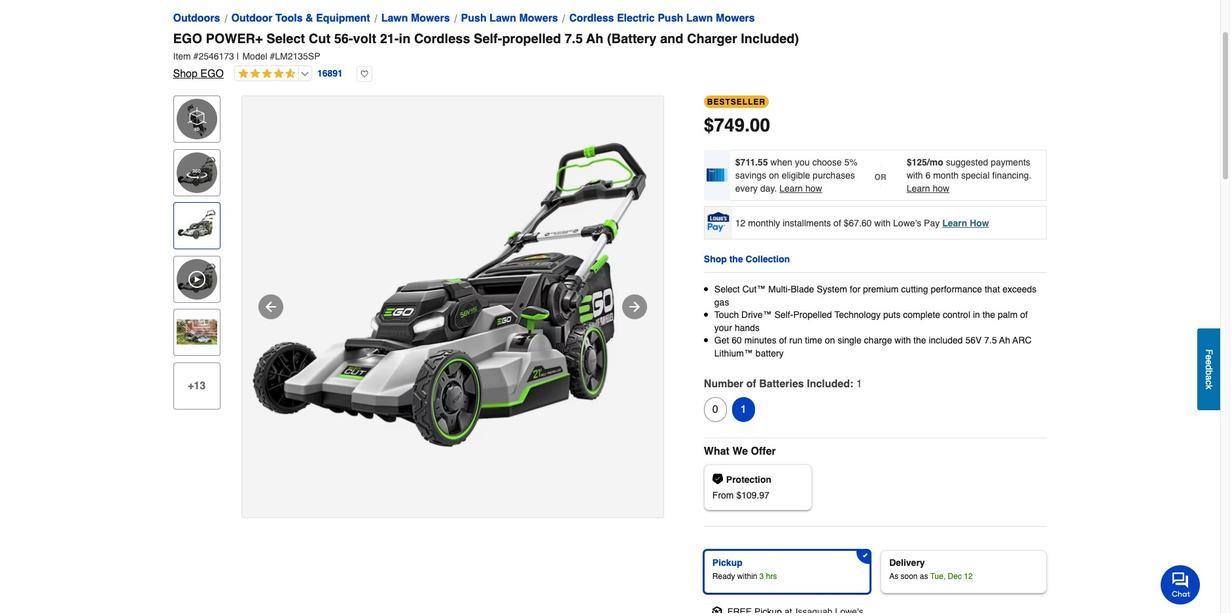 Task type: locate. For each thing, give the bounding box(es) containing it.
or
[[875, 173, 886, 182]]

1 horizontal spatial select
[[714, 284, 740, 294]]

1 horizontal spatial on
[[825, 335, 835, 346]]

eligible
[[782, 170, 810, 181]]

0 vertical spatial in
[[399, 31, 410, 46]]

with right charge
[[895, 335, 911, 346]]

1 vertical spatial on
[[825, 335, 835, 346]]

f e e d b a c k
[[1204, 349, 1214, 389]]

0 horizontal spatial ah
[[586, 31, 603, 46]]

0 horizontal spatial 7.5
[[565, 31, 583, 46]]

+13 button
[[173, 362, 220, 410]]

self- inside select cut™ multi-blade system for premium cutting performance that exceeds gas touch drive™ self-propelled technology puts complete control in the palm of your hands get 60 minutes of run time on single charge with the included 56v 7.5 ah arc lithium™ battery
[[774, 310, 793, 320]]

0 horizontal spatial in
[[399, 31, 410, 46]]

select down tools
[[266, 31, 305, 46]]

ah left arc in the bottom right of the page
[[999, 335, 1010, 346]]

1 horizontal spatial #
[[270, 51, 275, 62]]

2 push from the left
[[658, 12, 683, 24]]

0 horizontal spatial learn
[[779, 183, 803, 194]]

1 # from the left
[[193, 51, 199, 62]]

how
[[805, 183, 822, 194], [933, 183, 949, 194]]

multi-
[[768, 284, 791, 294]]

0 vertical spatial select
[[266, 31, 305, 46]]

how down eligible
[[805, 183, 822, 194]]

2546173
[[199, 51, 234, 62]]

mowers up charger
[[716, 12, 755, 24]]

learn down eligible
[[779, 183, 803, 194]]

7.5
[[565, 31, 583, 46], [984, 335, 997, 346]]

exceeds
[[1003, 284, 1037, 294]]

of left run at the bottom of the page
[[779, 335, 787, 346]]

56v
[[965, 335, 982, 346]]

1 vertical spatial 12
[[964, 572, 973, 581]]

learn
[[779, 183, 803, 194], [907, 183, 930, 194], [942, 218, 967, 228]]

with left 6
[[907, 170, 923, 181]]

your
[[714, 322, 732, 333]]

0 vertical spatial on
[[769, 170, 779, 181]]

0 horizontal spatial on
[[769, 170, 779, 181]]

2 how from the left
[[933, 183, 949, 194]]

1 horizontal spatial 1
[[856, 378, 862, 390]]

the down complete
[[913, 335, 926, 346]]

option group
[[699, 545, 1052, 598]]

heart outline image
[[356, 66, 372, 82]]

month
[[933, 170, 959, 181]]

shop down item
[[173, 68, 198, 80]]

learn how link
[[942, 218, 989, 228]]

select inside select cut™ multi-blade system for premium cutting performance that exceeds gas touch drive™ self-propelled technology puts complete control in the palm of your hands get 60 minutes of run time on single charge with the included 56v 7.5 ah arc lithium™ battery
[[714, 284, 740, 294]]

0 vertical spatial ego
[[173, 31, 202, 46]]

1 vertical spatial ego
[[200, 68, 224, 80]]

learn how button for $125/mo
[[907, 182, 949, 195]]

control
[[943, 310, 970, 320]]

bestseller
[[707, 97, 766, 107]]

1 horizontal spatial push
[[658, 12, 683, 24]]

outdoor tools & equipment
[[231, 12, 370, 24]]

model
[[242, 51, 267, 62]]

lawn mowers link
[[381, 10, 450, 26]]

lawn
[[381, 12, 408, 24], [489, 12, 516, 24], [686, 12, 713, 24]]

as
[[920, 572, 928, 581]]

self- down push lawn mowers
[[474, 31, 502, 46]]

1 right :
[[856, 378, 862, 390]]

self- down multi-
[[774, 310, 793, 320]]

1 vertical spatial select
[[714, 284, 740, 294]]

2 # from the left
[[270, 51, 275, 62]]

1 vertical spatial 7.5
[[984, 335, 997, 346]]

lawn mowers
[[381, 12, 450, 24]]

2 horizontal spatial mowers
[[716, 12, 755, 24]]

0 horizontal spatial push
[[461, 12, 487, 24]]

1 vertical spatial shop
[[704, 254, 727, 264]]

minutes
[[744, 335, 776, 346]]

push up ego power+ select cut 56-volt 21-in cordless self-propelled 7.5 ah (battery and charger included) item # 2546173 | model # lm2135sp
[[461, 12, 487, 24]]

0
[[712, 403, 718, 415]]

1 how from the left
[[805, 183, 822, 194]]

mowers
[[411, 12, 450, 24], [519, 12, 558, 24], [716, 12, 755, 24]]

as
[[889, 572, 898, 581]]

1 vertical spatial cordless
[[414, 31, 470, 46]]

item
[[173, 51, 191, 62]]

mowers up ego power+ select cut 56-volt 21-in cordless self-propelled 7.5 ah (battery and charger included) item # 2546173 | model # lm2135sp
[[411, 12, 450, 24]]

chat invite button image
[[1161, 565, 1201, 605]]

0 horizontal spatial self-
[[474, 31, 502, 46]]

&
[[306, 12, 313, 24]]

1 vertical spatial with
[[874, 218, 891, 228]]

in inside ego power+ select cut 56-volt 21-in cordless self-propelled 7.5 ah (battery and charger included) item # 2546173 | model # lm2135sp
[[399, 31, 410, 46]]

item number 2 5 4 6 1 7 3 and model number l m 2 1 3 5 s p element
[[173, 50, 1047, 63]]

0 horizontal spatial how
[[805, 183, 822, 194]]

how down month
[[933, 183, 949, 194]]

puts
[[883, 310, 901, 320]]

day.
[[760, 183, 777, 194]]

the
[[729, 254, 743, 264], [983, 310, 995, 320], [913, 335, 926, 346]]

equipment
[[316, 12, 370, 24]]

cordless down lawn mowers link
[[414, 31, 470, 46]]

0 horizontal spatial lawn
[[381, 12, 408, 24]]

1 right 0
[[740, 403, 746, 415]]

select inside ego power+ select cut 56-volt 21-in cordless self-propelled 7.5 ah (battery and charger included) item # 2546173 | model # lm2135sp
[[266, 31, 305, 46]]

propelled
[[502, 31, 561, 46]]

2 learn how button from the left
[[907, 182, 949, 195]]

monthly
[[748, 218, 780, 228]]

1 horizontal spatial shop
[[704, 254, 727, 264]]

when
[[770, 157, 792, 167]]

offer
[[751, 445, 776, 457]]

ego  #lm2135sp - thumbnail image
[[176, 206, 217, 246]]

2 horizontal spatial learn
[[942, 218, 967, 228]]

learn down 6
[[907, 183, 930, 194]]

00
[[750, 115, 770, 135]]

in down lawn mowers
[[399, 31, 410, 46]]

learn how button down 6
[[907, 182, 949, 195]]

1 vertical spatial 1
[[740, 403, 746, 415]]

performance
[[931, 284, 982, 294]]

0 horizontal spatial 12
[[735, 218, 746, 228]]

number of batteries included : 1
[[704, 378, 862, 390]]

1 horizontal spatial learn how button
[[907, 182, 949, 195]]

0 vertical spatial shop
[[173, 68, 198, 80]]

with right '$67.60'
[[874, 218, 891, 228]]

1 vertical spatial self-
[[774, 310, 793, 320]]

lowes pay logo image
[[705, 212, 731, 232]]

soon
[[901, 572, 918, 581]]

2 horizontal spatial the
[[983, 310, 995, 320]]

12 right dec
[[964, 572, 973, 581]]

purchases
[[813, 170, 855, 181]]

7.5 up the item number 2 5 4 6 1 7 3 and model number l m 2 1 3 5 s p element on the top
[[565, 31, 583, 46]]

lawn up 21-
[[381, 12, 408, 24]]

60
[[732, 335, 742, 346]]

1 horizontal spatial 7.5
[[984, 335, 997, 346]]

on
[[769, 170, 779, 181], [825, 335, 835, 346]]

1 horizontal spatial cordless
[[569, 12, 614, 24]]

select up gas
[[714, 284, 740, 294]]

$
[[704, 115, 714, 135]]

cut
[[309, 31, 330, 46]]

$711.55
[[735, 157, 768, 167]]

# right item
[[193, 51, 199, 62]]

0 vertical spatial 7.5
[[565, 31, 583, 46]]

when you choose 5% savings on eligible purchases every day.
[[735, 157, 858, 194]]

0 vertical spatial self-
[[474, 31, 502, 46]]

e up 'b'
[[1204, 360, 1214, 365]]

ego down 2546173
[[200, 68, 224, 80]]

shop for shop ego
[[173, 68, 198, 80]]

1 push from the left
[[461, 12, 487, 24]]

$109.97
[[736, 490, 769, 500]]

push up and
[[658, 12, 683, 24]]

e
[[1204, 355, 1214, 360], [1204, 360, 1214, 365]]

lawn up ego power+ select cut 56-volt 21-in cordless self-propelled 7.5 ah (battery and charger included) item # 2546173 | model # lm2135sp
[[489, 12, 516, 24]]

1 horizontal spatial how
[[933, 183, 949, 194]]

k
[[1204, 385, 1214, 389]]

0 horizontal spatial the
[[729, 254, 743, 264]]

outdoors
[[173, 12, 220, 24]]

2 e from the top
[[1204, 360, 1214, 365]]

power+
[[206, 31, 263, 46]]

ah up the item number 2 5 4 6 1 7 3 and model number l m 2 1 3 5 s p element on the top
[[586, 31, 603, 46]]

0 horizontal spatial learn how button
[[779, 182, 822, 195]]

number
[[704, 378, 743, 390]]

that
[[985, 284, 1000, 294]]

drive™
[[741, 310, 772, 320]]

outdoor
[[231, 12, 273, 24]]

cut™
[[742, 284, 766, 294]]

arrow left image
[[263, 299, 278, 315]]

option group containing pickup
[[699, 545, 1052, 598]]

learn how button for $711.55
[[779, 182, 822, 195]]

0 vertical spatial with
[[907, 170, 923, 181]]

0 horizontal spatial #
[[193, 51, 199, 62]]

push
[[461, 12, 487, 24], [658, 12, 683, 24]]

for
[[850, 284, 860, 294]]

1 horizontal spatial self-
[[774, 310, 793, 320]]

lawn up charger
[[686, 12, 713, 24]]

12 inside the delivery as soon as tue, dec 12
[[964, 572, 973, 581]]

ego
[[173, 31, 202, 46], [200, 68, 224, 80]]

0 vertical spatial the
[[729, 254, 743, 264]]

7.5 inside select cut™ multi-blade system for premium cutting performance that exceeds gas touch drive™ self-propelled technology puts complete control in the palm of your hands get 60 minutes of run time on single charge with the included 56v 7.5 ah arc lithium™ battery
[[984, 335, 997, 346]]

1 horizontal spatial learn
[[907, 183, 930, 194]]

2 vertical spatial the
[[913, 335, 926, 346]]

2 horizontal spatial lawn
[[686, 12, 713, 24]]

with inside select cut™ multi-blade system for premium cutting performance that exceeds gas touch drive™ self-propelled technology puts complete control in the palm of your hands get 60 minutes of run time on single charge with the included 56v 7.5 ah arc lithium™ battery
[[895, 335, 911, 346]]

e up d on the right of the page
[[1204, 355, 1214, 360]]

learn right pay
[[942, 218, 967, 228]]

1 horizontal spatial in
[[973, 310, 980, 320]]

1 horizontal spatial 12
[[964, 572, 973, 581]]

ego up item
[[173, 31, 202, 46]]

suggested
[[946, 157, 988, 167]]

cordless electric push lawn mowers
[[569, 12, 755, 24]]

a
[[1204, 375, 1214, 380]]

3 lawn from the left
[[686, 12, 713, 24]]

1 vertical spatial ah
[[999, 335, 1010, 346]]

learn how button
[[779, 182, 822, 195], [907, 182, 949, 195]]

select
[[266, 31, 305, 46], [714, 284, 740, 294]]

cordless up the item number 2 5 4 6 1 7 3 and model number l m 2 1 3 5 s p element on the top
[[569, 12, 614, 24]]

0 horizontal spatial mowers
[[411, 12, 450, 24]]

ego inside ego power+ select cut 56-volt 21-in cordless self-propelled 7.5 ah (battery and charger included) item # 2546173 | model # lm2135sp
[[173, 31, 202, 46]]

tools
[[275, 12, 303, 24]]

the left collection
[[729, 254, 743, 264]]

how inside button
[[805, 183, 822, 194]]

0 horizontal spatial cordless
[[414, 31, 470, 46]]

1 horizontal spatial mowers
[[519, 12, 558, 24]]

1 e from the top
[[1204, 355, 1214, 360]]

shop down the lowes pay logo
[[704, 254, 727, 264]]

palm
[[998, 310, 1018, 320]]

of
[[834, 218, 841, 228], [1020, 310, 1028, 320], [779, 335, 787, 346], [746, 378, 756, 390]]

from
[[712, 490, 734, 500]]

1 horizontal spatial ah
[[999, 335, 1010, 346]]

the left palm
[[983, 310, 995, 320]]

on right 'time' at right
[[825, 335, 835, 346]]

cutting
[[901, 284, 928, 294]]

1 learn how button from the left
[[779, 182, 822, 195]]

#
[[193, 51, 199, 62], [270, 51, 275, 62]]

arrow right image
[[626, 299, 642, 315]]

0 vertical spatial 12
[[735, 218, 746, 228]]

in
[[399, 31, 410, 46], [973, 310, 980, 320]]

7.5 inside ego power+ select cut 56-volt 21-in cordless self-propelled 7.5 ah (battery and charger included) item # 2546173 | model # lm2135sp
[[565, 31, 583, 46]]

0 vertical spatial ah
[[586, 31, 603, 46]]

# right model
[[270, 51, 275, 62]]

:
[[850, 378, 853, 390]]

$67.60
[[844, 218, 872, 228]]

0 horizontal spatial select
[[266, 31, 305, 46]]

7.5 right the 56v
[[984, 335, 997, 346]]

1 vertical spatial in
[[973, 310, 980, 320]]

1 vertical spatial the
[[983, 310, 995, 320]]

complete
[[903, 310, 940, 320]]

2 lawn from the left
[[489, 12, 516, 24]]

on up day.
[[769, 170, 779, 181]]

0 horizontal spatial shop
[[173, 68, 198, 80]]

12 right the lowes pay logo
[[735, 218, 746, 228]]

$ 749 . 00
[[704, 115, 770, 135]]

lm2135sp
[[275, 51, 320, 62]]

push lawn mowers link
[[461, 10, 558, 26]]

in right 'control'
[[973, 310, 980, 320]]

2 vertical spatial with
[[895, 335, 911, 346]]

(battery
[[607, 31, 657, 46]]

0 vertical spatial cordless
[[569, 12, 614, 24]]

learn how button down eligible
[[779, 182, 822, 195]]

1 horizontal spatial lawn
[[489, 12, 516, 24]]

mowers up propelled
[[519, 12, 558, 24]]



Task type: vqa. For each thing, say whether or not it's contained in the screenshot.
System
yes



Task type: describe. For each thing, give the bounding box(es) containing it.
on inside when you choose 5% savings on eligible purchases every day.
[[769, 170, 779, 181]]

self- inside ego power+ select cut 56-volt 21-in cordless self-propelled 7.5 ah (battery and charger included) item # 2546173 | model # lm2135sp
[[474, 31, 502, 46]]

c
[[1204, 380, 1214, 385]]

premium
[[863, 284, 899, 294]]

how inside suggested payments with 6 month special financing. learn how
[[933, 183, 949, 194]]

4.6 stars image
[[235, 68, 296, 80]]

collection
[[746, 254, 790, 264]]

in inside select cut™ multi-blade system for premium cutting performance that exceeds gas touch drive™ self-propelled technology puts complete control in the palm of your hands get 60 minutes of run time on single charge with the included 56v 7.5 ah arc lithium™ battery
[[973, 310, 980, 320]]

learn inside button
[[779, 183, 803, 194]]

749
[[714, 115, 745, 135]]

ready
[[712, 572, 735, 581]]

push inside push lawn mowers link
[[461, 12, 487, 24]]

|
[[237, 51, 239, 62]]

+13
[[188, 380, 205, 392]]

dec
[[948, 572, 962, 581]]

propelled
[[793, 310, 832, 320]]

d
[[1204, 365, 1214, 370]]

3 mowers from the left
[[716, 12, 755, 24]]

0 horizontal spatial 1
[[740, 403, 746, 415]]

delivery
[[889, 557, 925, 568]]

learn how
[[779, 183, 822, 194]]

b
[[1204, 370, 1214, 375]]

you
[[795, 157, 810, 167]]

with inside suggested payments with 6 month special financing. learn how
[[907, 170, 923, 181]]

push lawn mowers
[[461, 12, 558, 24]]

battery
[[756, 348, 784, 359]]

12 monthly installments of $67.60 with lowe's pay learn how
[[735, 218, 989, 228]]

1 mowers from the left
[[411, 12, 450, 24]]

ah inside select cut™ multi-blade system for premium cutting performance that exceeds gas touch drive™ self-propelled technology puts complete control in the palm of your hands get 60 minutes of run time on single charge with the included 56v 7.5 ah arc lithium™ battery
[[999, 335, 1010, 346]]

gas
[[714, 297, 729, 307]]

tue,
[[930, 572, 946, 581]]

touch
[[714, 310, 739, 320]]

batteries
[[759, 378, 804, 390]]

.
[[745, 115, 750, 135]]

electric
[[617, 12, 655, 24]]

0 vertical spatial 1
[[856, 378, 862, 390]]

cordless electric push lawn mowers link
[[569, 10, 755, 26]]

of right number
[[746, 378, 756, 390]]

$125/mo
[[907, 157, 943, 167]]

2 mowers from the left
[[519, 12, 558, 24]]

arc
[[1013, 335, 1032, 346]]

6
[[925, 170, 931, 181]]

within
[[737, 572, 757, 581]]

f e e d b a c k button
[[1197, 328, 1220, 410]]

of left '$67.60'
[[834, 218, 841, 228]]

of right palm
[[1020, 310, 1028, 320]]

choose
[[812, 157, 842, 167]]

pickup ready within 3 hrs
[[712, 557, 777, 581]]

shop for shop the collection
[[704, 254, 727, 264]]

1 horizontal spatial the
[[913, 335, 926, 346]]

hrs
[[766, 572, 777, 581]]

pay
[[924, 218, 940, 228]]

run
[[789, 335, 802, 346]]

and
[[660, 31, 683, 46]]

single
[[838, 335, 862, 346]]

lithium™
[[714, 348, 753, 359]]

shop the collection link
[[704, 251, 790, 267]]

included
[[929, 335, 963, 346]]

installments
[[783, 218, 831, 228]]

how
[[970, 218, 989, 228]]

shop the collection
[[704, 254, 790, 264]]

volt
[[353, 31, 376, 46]]

protection
[[726, 474, 771, 485]]

get
[[714, 335, 729, 346]]

1 lawn from the left
[[381, 12, 408, 24]]

savings
[[735, 170, 766, 181]]

ego  #lm2135sp - thumbnail2 image
[[176, 312, 217, 353]]

included)
[[741, 31, 799, 46]]

f
[[1204, 349, 1214, 355]]

ah inside ego power+ select cut 56-volt 21-in cordless self-propelled 7.5 ah (battery and charger included) item # 2546173 | model # lm2135sp
[[586, 31, 603, 46]]

push inside cordless electric push lawn mowers link
[[658, 12, 683, 24]]

charge
[[864, 335, 892, 346]]

cordless inside ego power+ select cut 56-volt 21-in cordless self-propelled 7.5 ah (battery and charger included) item # 2546173 | model # lm2135sp
[[414, 31, 470, 46]]

select cut™ multi-blade system for premium cutting performance that exceeds gas touch drive™ self-propelled technology puts complete control in the palm of your hands get 60 minutes of run time on single charge with the included 56v 7.5 ah arc lithium™ battery
[[714, 284, 1037, 359]]

suggested payments with 6 month special financing. learn how
[[907, 157, 1031, 194]]

on inside select cut™ multi-blade system for premium cutting performance that exceeds gas touch drive™ self-propelled technology puts complete control in the palm of your hands get 60 minutes of run time on single charge with the included 56v 7.5 ah arc lithium™ battery
[[825, 335, 835, 346]]

included
[[807, 378, 850, 390]]

financing.
[[992, 170, 1031, 181]]

learn inside suggested payments with 6 month special financing. learn how
[[907, 183, 930, 194]]

system
[[817, 284, 847, 294]]

outdoors link
[[173, 10, 220, 26]]

technology
[[834, 310, 881, 320]]

blade
[[791, 284, 814, 294]]

charger
[[687, 31, 737, 46]]

lowe's
[[893, 218, 921, 228]]

delivery as soon as tue, dec 12
[[889, 557, 973, 581]]

pickup image
[[712, 606, 722, 613]]

16891
[[317, 68, 343, 78]]

what
[[704, 445, 729, 457]]

ego  #lm2135sp image
[[242, 96, 663, 518]]

ego power+ select cut 56-volt 21-in cordless self-propelled 7.5 ah (battery and charger included) item # 2546173 | model # lm2135sp
[[173, 31, 799, 62]]

3
[[760, 572, 764, 581]]

protection plan filled image
[[712, 473, 723, 484]]



